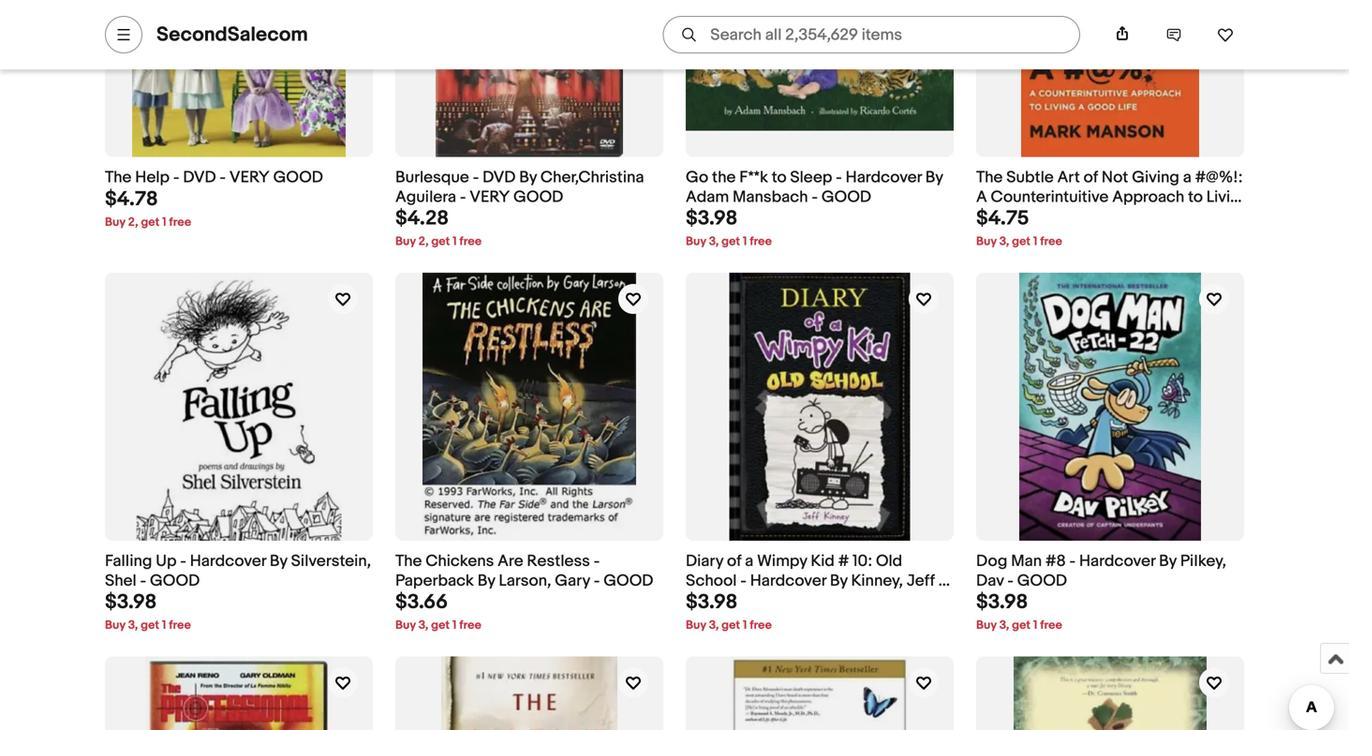 Task type: vqa. For each thing, say whether or not it's contained in the screenshot.


Task type: locate. For each thing, give the bounding box(es) containing it.
the for $4.78
[[105, 168, 132, 187]]

adam
[[686, 187, 729, 207]]

free down wimpy
[[750, 618, 772, 633]]

buy inside $4.78 buy 2, get 1 free
[[105, 215, 125, 229]]

the
[[105, 168, 132, 187], [977, 168, 1003, 187], [396, 552, 422, 571]]

dvd inside burlesque - dvd by cher,christina aguilera - very good
[[483, 168, 516, 187]]

subtle
[[1007, 168, 1054, 187]]

buy down $4.78
[[105, 215, 125, 229]]

hardcover right up at left bottom
[[190, 552, 266, 571]]

hardcover right sleep
[[846, 168, 922, 187]]

1 down 'help'
[[162, 215, 166, 229]]

0 vertical spatial of
[[1084, 168, 1099, 187]]

0 vertical spatial 2,
[[128, 215, 138, 229]]

0 horizontal spatial dvd
[[183, 168, 216, 187]]

free down "paperback"
[[459, 618, 482, 633]]

1 vertical spatial 2,
[[419, 234, 429, 249]]

get down $4.78
[[141, 215, 160, 229]]

dvd
[[183, 168, 216, 187], [483, 168, 516, 187]]

hardcover
[[846, 168, 922, 187], [190, 552, 266, 571], [1080, 552, 1156, 571], [750, 571, 827, 591]]

$3.98 buy 3, get 1 free for dog man #8 - hardcover by pilkey, dav - good
[[977, 590, 1063, 633]]

gary
[[555, 571, 590, 591]]

get inside $4.75 buy 3, get 1 free
[[1012, 234, 1031, 249]]

0 horizontal spatial very
[[230, 168, 270, 187]]

the subtle art of not giving a #@%!: a counterintuitive approach to livin - good
[[977, 168, 1243, 226]]

the inside button
[[105, 168, 132, 187]]

1 horizontal spatial very
[[470, 187, 510, 207]]

dvd right 'help'
[[183, 168, 216, 187]]

$3.98 buy 3, get 1 free down diary
[[686, 590, 772, 633]]

by inside diary of a wimpy kid # 10: old school - hardcover by kinney, jeff - good
[[830, 571, 848, 591]]

to
[[772, 168, 787, 187], [1189, 187, 1203, 207]]

1 horizontal spatial dvd
[[483, 168, 516, 187]]

shel
[[105, 571, 136, 591]]

the chickens are restless - paperback by larson, gary - good
[[396, 552, 654, 591]]

1
[[162, 215, 166, 229], [453, 234, 457, 249], [743, 234, 747, 249], [1034, 234, 1038, 249], [162, 618, 166, 633], [453, 618, 457, 633], [743, 618, 747, 633], [1034, 618, 1038, 633]]

$3.98
[[686, 206, 738, 231], [105, 590, 157, 615], [686, 590, 738, 615], [977, 590, 1028, 615]]

get inside $4.78 buy 2, get 1 free
[[141, 215, 160, 229]]

the inside the subtle art of not giving a #@%!: a counterintuitive approach to livin - good
[[977, 168, 1003, 187]]

1 vertical spatial a
[[745, 552, 754, 571]]

1 vertical spatial of
[[727, 552, 742, 571]]

save this seller second.sale image
[[1218, 26, 1234, 43]]

a inside diary of a wimpy kid # 10: old school - hardcover by kinney, jeff - good
[[745, 552, 754, 571]]

by left 10:
[[830, 571, 848, 591]]

$3.98 down dog at the bottom right of page
[[977, 590, 1028, 615]]

diary
[[686, 552, 724, 571]]

very
[[230, 168, 270, 187], [470, 187, 510, 207]]

good
[[273, 168, 323, 187], [514, 187, 564, 207], [822, 187, 872, 207], [986, 207, 1036, 226], [150, 571, 200, 591], [604, 571, 654, 591], [1018, 571, 1068, 591], [686, 591, 736, 610]]

by left a
[[926, 168, 944, 187]]

3, down dav
[[1000, 618, 1010, 633]]

a
[[1184, 168, 1192, 187], [745, 552, 754, 571]]

1 horizontal spatial of
[[1084, 168, 1099, 187]]

get down '$4.75'
[[1012, 234, 1031, 249]]

to left livin
[[1189, 187, 1203, 207]]

3, down '$4.75'
[[1000, 234, 1010, 249]]

by left the cher,christina
[[519, 168, 537, 187]]

diary of a wimpy kid # 10: old school - hardcover by kinney, jeff - good button
[[686, 552, 954, 610]]

$3.66 buy 3, get 1 free
[[396, 590, 482, 633]]

1 down "paperback"
[[453, 618, 457, 633]]

1 down man
[[1034, 618, 1038, 633]]

3, down shel
[[128, 618, 138, 633]]

buy down shel
[[105, 618, 125, 633]]

secondsalecom
[[157, 22, 308, 47]]

$4.75
[[977, 206, 1030, 231]]

1 dvd from the left
[[183, 168, 216, 187]]

$3.98 for falling up - hardcover by silverstein, shel - good
[[105, 590, 157, 615]]

buy down $4.28
[[396, 234, 416, 249]]

free
[[169, 215, 191, 229], [460, 234, 482, 249], [750, 234, 772, 249], [1041, 234, 1063, 249], [169, 618, 191, 633], [459, 618, 482, 633], [750, 618, 772, 633], [1041, 618, 1063, 633]]

the chickens are restless - paperback by larson, gary - good button
[[396, 552, 664, 591]]

paperback
[[396, 571, 474, 591]]

2, inside $4.28 buy 2, get 1 free
[[419, 234, 429, 249]]

the left 'help'
[[105, 168, 132, 187]]

1 horizontal spatial to
[[1189, 187, 1203, 207]]

by inside the falling up - hardcover by silverstein, shel - good
[[270, 552, 288, 571]]

a left wimpy
[[745, 552, 754, 571]]

3, inside $3.66 buy 3, get 1 free
[[419, 618, 429, 633]]

old
[[876, 552, 903, 571]]

approach
[[1113, 187, 1185, 207]]

get down $4.28
[[431, 234, 450, 249]]

buy inside $4.28 buy 2, get 1 free
[[396, 234, 416, 249]]

hardcover inside dog man #8 - hardcover by pilkey, dav - good
[[1080, 552, 1156, 571]]

2 dvd from the left
[[483, 168, 516, 187]]

2,
[[128, 215, 138, 229], [419, 234, 429, 249]]

1 down the counterintuitive
[[1034, 234, 1038, 249]]

2, for $4.28
[[419, 234, 429, 249]]

free down the counterintuitive
[[1041, 234, 1063, 249]]

$3.98 buy 3, get 1 free down up at left bottom
[[105, 590, 191, 633]]

livin
[[1207, 187, 1240, 207]]

get down adam
[[722, 234, 740, 249]]

2, inside $4.78 buy 2, get 1 free
[[128, 215, 138, 229]]

of right art at the top of page
[[1084, 168, 1099, 187]]

dvd right burlesque
[[483, 168, 516, 187]]

#@%!:
[[1196, 168, 1243, 187]]

1 down aguilera
[[453, 234, 457, 249]]

0 horizontal spatial the
[[105, 168, 132, 187]]

get
[[141, 215, 160, 229], [431, 234, 450, 249], [722, 234, 740, 249], [1012, 234, 1031, 249], [141, 618, 159, 633], [431, 618, 450, 633], [722, 618, 740, 633], [1012, 618, 1031, 633]]

3, for dog man #8 - hardcover by pilkey, dav - good
[[1000, 618, 1010, 633]]

buy down "school"
[[686, 618, 706, 633]]

1 down up at left bottom
[[162, 618, 166, 633]]

not
[[1102, 168, 1129, 187]]

the up $3.66 at the bottom
[[396, 552, 422, 571]]

by inside go the f**k to sleep - hardcover by adam mansbach - good
[[926, 168, 944, 187]]

1 horizontal spatial 2,
[[419, 234, 429, 249]]

of right diary
[[727, 552, 742, 571]]

1 horizontal spatial a
[[1184, 168, 1192, 187]]

a right giving
[[1184, 168, 1192, 187]]

$4.75 buy 3, get 1 free
[[977, 206, 1063, 249]]

0 horizontal spatial to
[[772, 168, 787, 187]]

0 horizontal spatial 2,
[[128, 215, 138, 229]]

2, down $4.28
[[419, 234, 429, 249]]

chickens
[[426, 552, 494, 571]]

get down $3.66 at the bottom
[[431, 618, 450, 633]]

$4.78 buy 2, get 1 free
[[105, 187, 191, 229]]

$3.98 buy 3, get 1 free
[[686, 206, 772, 249], [105, 590, 191, 633], [686, 590, 772, 633], [977, 590, 1063, 633]]

1 horizontal spatial the
[[396, 552, 422, 571]]

to inside go the f**k to sleep - hardcover by adam mansbach - good
[[772, 168, 787, 187]]

1 inside $3.66 buy 3, get 1 free
[[453, 618, 457, 633]]

by left pilkey,
[[1160, 552, 1177, 571]]

buy down '$4.75'
[[977, 234, 997, 249]]

$3.98 for diary of a wimpy kid # 10: old school - hardcover by kinney, jeff - good
[[686, 590, 738, 615]]

get down up at left bottom
[[141, 618, 159, 633]]

-
[[173, 168, 179, 187], [220, 168, 226, 187], [473, 168, 479, 187], [836, 168, 842, 187], [460, 187, 466, 207], [812, 187, 818, 207], [977, 207, 983, 226], [180, 552, 186, 571], [594, 552, 600, 571], [1070, 552, 1076, 571], [140, 571, 146, 591], [594, 571, 600, 591], [741, 571, 747, 591], [939, 571, 945, 591], [1008, 571, 1014, 591]]

3, down $3.66 at the bottom
[[419, 618, 429, 633]]

$3.98 buy 3, get 1 free down man
[[977, 590, 1063, 633]]

free inside $4.28 buy 2, get 1 free
[[460, 234, 482, 249]]

good inside the subtle art of not giving a #@%!: a counterintuitive approach to livin - good
[[986, 207, 1036, 226]]

free down burlesque - dvd by cher,christina aguilera - very good
[[460, 234, 482, 249]]

0 horizontal spatial a
[[745, 552, 754, 571]]

buy down $3.66 at the bottom
[[396, 618, 416, 633]]

hardcover right #8
[[1080, 552, 1156, 571]]

the help - dvd - very good
[[105, 168, 323, 187]]

dog man #8 - hardcover by pilkey, dav - good : quick view image
[[1020, 273, 1201, 541]]

free inside $4.75 buy 3, get 1 free
[[1041, 234, 1063, 249]]

the help - dvd - very good button
[[105, 168, 373, 188]]

good inside dog man #8 - hardcover by pilkey, dav - good
[[1018, 571, 1068, 591]]

good inside go the f**k to sleep - hardcover by adam mansbach - good
[[822, 187, 872, 207]]

to right f**k
[[772, 168, 787, 187]]

hardcover left #
[[750, 571, 827, 591]]

10:
[[853, 552, 873, 571]]

0 horizontal spatial of
[[727, 552, 742, 571]]

by left silverstein,
[[270, 552, 288, 571]]

very inside burlesque - dvd by cher,christina aguilera - very good
[[470, 187, 510, 207]]

aguilera
[[396, 187, 456, 207]]

free down 'help'
[[169, 215, 191, 229]]

diary of a wimpy kid # 10: old school - hardcover by kinney, jeff - good
[[686, 552, 945, 610]]

falling
[[105, 552, 152, 571]]

secondsalecom link
[[157, 22, 308, 47]]

buy
[[105, 215, 125, 229], [396, 234, 416, 249], [686, 234, 706, 249], [977, 234, 997, 249], [105, 618, 125, 633], [396, 618, 416, 633], [686, 618, 706, 633], [977, 618, 997, 633]]

pilkey,
[[1181, 552, 1227, 571]]

3,
[[709, 234, 719, 249], [1000, 234, 1010, 249], [128, 618, 138, 633], [419, 618, 429, 633], [709, 618, 719, 633], [1000, 618, 1010, 633]]

$3.98 down diary
[[686, 590, 738, 615]]

3, down "school"
[[709, 618, 719, 633]]

buy down adam
[[686, 234, 706, 249]]

by left are
[[478, 571, 495, 591]]

1 inside $4.75 buy 3, get 1 free
[[1034, 234, 1038, 249]]

$4.28
[[396, 206, 449, 231]]

$3.98 down falling
[[105, 590, 157, 615]]

dav
[[977, 571, 1004, 591]]

the left subtle
[[977, 168, 1003, 187]]

2, down $4.78
[[128, 215, 138, 229]]

of
[[1084, 168, 1099, 187], [727, 552, 742, 571]]

falling up - hardcover by silverstein, shel - good
[[105, 552, 371, 591]]

restless
[[527, 552, 590, 571]]

0 vertical spatial a
[[1184, 168, 1192, 187]]

free inside $3.66 buy 3, get 1 free
[[459, 618, 482, 633]]

2 horizontal spatial the
[[977, 168, 1003, 187]]

by
[[519, 168, 537, 187], [926, 168, 944, 187], [270, 552, 288, 571], [1160, 552, 1177, 571], [478, 571, 495, 591], [830, 571, 848, 591]]



Task type: describe. For each thing, give the bounding box(es) containing it.
larson,
[[499, 571, 551, 591]]

good inside the falling up - hardcover by silverstein, shel - good
[[150, 571, 200, 591]]

diary of a wimpy kid # 10: old school - hardcover by kinney, jeff - good : quick view image
[[730, 273, 910, 541]]

hardcover inside diary of a wimpy kid # 10: old school - hardcover by kinney, jeff - good
[[750, 571, 827, 591]]

buy inside $4.75 buy 3, get 1 free
[[977, 234, 997, 249]]

the
[[712, 168, 736, 187]]

$3.98 buy 3, get 1 free for falling up - hardcover by silverstein, shel - good
[[105, 590, 191, 633]]

buy down dav
[[977, 618, 997, 633]]

dog man #8 - hardcover by pilkey, dav - good button
[[977, 552, 1245, 591]]

dvd inside button
[[183, 168, 216, 187]]

#
[[839, 552, 849, 571]]

Search all 2,354,629 items field
[[663, 16, 1081, 53]]

2, for $4.78
[[128, 215, 138, 229]]

free down up at left bottom
[[169, 618, 191, 633]]

3, for the chickens are restless - paperback by larson, gary - good
[[419, 618, 429, 633]]

go
[[686, 168, 709, 187]]

get down man
[[1012, 618, 1031, 633]]

$3.98 buy 3, get 1 free for diary of a wimpy kid # 10: old school - hardcover by kinney, jeff - good
[[686, 590, 772, 633]]

the professional - very good : quick view image
[[146, 657, 332, 730]]

3, inside $4.75 buy 3, get 1 free
[[1000, 234, 1010, 249]]

kinney,
[[852, 571, 903, 591]]

- inside the subtle art of not giving a #@%!: a counterintuitive approach to livin - good
[[977, 207, 983, 226]]

good inside burlesque - dvd by cher,christina aguilera - very good
[[514, 187, 564, 207]]

good inside diary of a wimpy kid # 10: old school - hardcover by kinney, jeff - good
[[686, 591, 736, 610]]

the inside the chickens are restless - paperback by larson, gary - good
[[396, 552, 422, 571]]

3, down adam
[[709, 234, 719, 249]]

#8
[[1046, 552, 1066, 571]]

the subtle art of not giving a #@%!: a counterintuitive approach to livin - good button
[[977, 168, 1245, 226]]

$4.28 buy 2, get 1 free
[[396, 206, 482, 249]]

$3.98 down the
[[686, 206, 738, 231]]

burlesque - dvd by cher,christina aguilera - very good button
[[396, 168, 664, 207]]

the subtle art of not giving a #@%!: a counterintuitive approach to livin - good : quick view image
[[1022, 0, 1200, 157]]

free down mansbach on the right of the page
[[750, 234, 772, 249]]

of inside the subtle art of not giving a #@%!: a counterintuitive approach to livin - good
[[1084, 168, 1099, 187]]

f**k
[[740, 168, 768, 187]]

3, for falling up - hardcover by silverstein, shel - good
[[128, 618, 138, 633]]

sleep
[[791, 168, 833, 187]]

buy inside $3.66 buy 3, get 1 free
[[396, 618, 416, 633]]

good inside the chickens are restless - paperback by larson, gary - good
[[604, 571, 654, 591]]

3, for diary of a wimpy kid # 10: old school - hardcover by kinney, jeff - good
[[709, 618, 719, 633]]

1 down diary of a wimpy kid # 10: old school - hardcover by kinney, jeff - good
[[743, 618, 747, 633]]

the help - dvd - very good : quick view image
[[132, 0, 346, 157]]

the chickens are restless - paperback by larson, gary - good : quick view image
[[423, 273, 636, 541]]

are
[[498, 552, 524, 571]]

school
[[686, 571, 737, 591]]

man
[[1012, 552, 1042, 571]]

the herbal drugstore: the best natural alternatives to over-the-counter a - good : quick view image
[[1014, 657, 1207, 730]]

falling up - hardcover by silverstein, shel - good button
[[105, 552, 373, 591]]

very inside the help - dvd - very good button
[[230, 168, 270, 187]]

get inside $3.66 buy 3, get 1 free
[[431, 618, 450, 633]]

get inside $4.28 buy 2, get 1 free
[[431, 234, 450, 249]]

1 inside $4.78 buy 2, get 1 free
[[162, 215, 166, 229]]

by inside dog man #8 - hardcover by pilkey, dav - good
[[1160, 552, 1177, 571]]

dog
[[977, 552, 1008, 571]]

free inside $4.78 buy 2, get 1 free
[[169, 215, 191, 229]]

burlesque - dvd by cher,christina aguilera - very good
[[396, 168, 644, 207]]

counterintuitive
[[991, 187, 1109, 207]]

get down "school"
[[722, 618, 740, 633]]

by inside burlesque - dvd by cher,christina aguilera - very good
[[519, 168, 537, 187]]

mansbach
[[733, 187, 808, 207]]

go the f**k to sleep - hardcover by adam mansbach - good : quick view image
[[686, 0, 954, 131]]

cher,christina
[[541, 168, 644, 187]]

proof of heaven: a neurosurgeon's journey into the afterlife - paperback - good : quick view image
[[731, 657, 909, 730]]

go the f**k to sleep - hardcover by adam mansbach - good button
[[686, 168, 954, 207]]

wimpy
[[757, 552, 808, 571]]

hardcover inside the falling up - hardcover by silverstein, shel - good
[[190, 552, 266, 571]]

burlesque - dvd by cher,christina aguilera - very good : quick view image
[[436, 0, 623, 157]]

go the f**k to sleep - hardcover by adam mansbach - good
[[686, 168, 944, 207]]

the silent patient - hardcover by michaelides, alex - good : quick view image
[[442, 657, 618, 730]]

$3.98 for dog man #8 - hardcover by pilkey, dav - good
[[977, 590, 1028, 615]]

up
[[156, 552, 177, 571]]

hardcover inside go the f**k to sleep - hardcover by adam mansbach - good
[[846, 168, 922, 187]]

falling up - hardcover by silverstein, shel - good : quick view image
[[136, 273, 342, 541]]

help
[[135, 168, 170, 187]]

a inside the subtle art of not giving a #@%!: a counterintuitive approach to livin - good
[[1184, 168, 1192, 187]]

the for $4.75
[[977, 168, 1003, 187]]

1 inside $4.28 buy 2, get 1 free
[[453, 234, 457, 249]]

of inside diary of a wimpy kid # 10: old school - hardcover by kinney, jeff - good
[[727, 552, 742, 571]]

a
[[977, 187, 988, 207]]

$3.98 buy 3, get 1 free down the
[[686, 206, 772, 249]]

by inside the chickens are restless - paperback by larson, gary - good
[[478, 571, 495, 591]]

free down #8
[[1041, 618, 1063, 633]]

$4.78
[[105, 187, 158, 211]]

to inside the subtle art of not giving a #@%!: a counterintuitive approach to livin - good
[[1189, 187, 1203, 207]]

1 down mansbach on the right of the page
[[743, 234, 747, 249]]

jeff
[[907, 571, 935, 591]]

dog man #8 - hardcover by pilkey, dav - good
[[977, 552, 1227, 591]]

kid
[[811, 552, 835, 571]]

giving
[[1132, 168, 1180, 187]]

$3.66
[[396, 590, 448, 615]]

silverstein,
[[291, 552, 371, 571]]

art
[[1058, 168, 1080, 187]]

burlesque
[[396, 168, 469, 187]]



